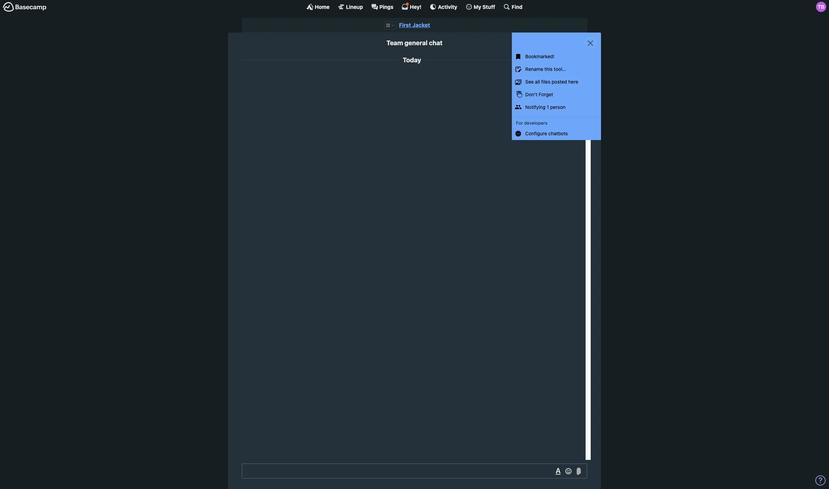 Task type: locate. For each thing, give the bounding box(es) containing it.
10:09am
[[541, 73, 557, 78]]

1
[[547, 104, 549, 110]]

posted
[[552, 79, 567, 85]]

lineup
[[346, 4, 363, 10]]

activity
[[438, 4, 457, 10]]

hello
[[539, 79, 550, 85]]

team
[[387, 39, 403, 47]]

notifying
[[525, 104, 546, 110]]

notifying       1 person link
[[512, 101, 601, 114]]

here
[[568, 79, 578, 85]]

home
[[315, 4, 330, 10]]

for developers
[[516, 120, 548, 126]]

switch accounts image
[[3, 2, 47, 12]]

my stuff button
[[466, 3, 495, 10]]

don't forget link
[[512, 88, 601, 101]]

home link
[[307, 3, 330, 10]]

lineup link
[[338, 3, 363, 10]]

rename this tool… link
[[512, 63, 601, 76]]

team!
[[552, 79, 564, 85]]

hey!
[[410, 4, 422, 10]]

10:09am link
[[541, 73, 557, 78]]

today
[[403, 56, 421, 64]]

configure
[[525, 131, 547, 137]]

see
[[525, 79, 534, 85]]

pings button
[[371, 3, 394, 10]]

files
[[541, 79, 551, 85]]

person
[[550, 104, 566, 110]]

notifying       1 person
[[525, 104, 566, 110]]

general
[[405, 39, 428, 47]]

hello team!
[[539, 79, 564, 85]]

configure chatbots link
[[512, 128, 601, 140]]

first jacket link
[[399, 22, 430, 28]]

tyler black image
[[816, 2, 827, 12]]

10:09am element
[[541, 73, 557, 78]]

None text field
[[242, 464, 588, 479]]

find button
[[504, 3, 523, 10]]

team general chat
[[387, 39, 443, 47]]

tyler black image
[[568, 72, 582, 86]]

rename
[[525, 66, 543, 72]]



Task type: describe. For each thing, give the bounding box(es) containing it.
first jacket
[[399, 22, 430, 28]]

hey! button
[[402, 2, 422, 10]]

chat
[[429, 39, 443, 47]]

my stuff
[[474, 4, 495, 10]]

rename this tool…
[[525, 66, 566, 72]]

main element
[[0, 0, 829, 13]]

developers
[[524, 120, 548, 126]]

stuff
[[483, 4, 495, 10]]

pings
[[380, 4, 394, 10]]

my
[[474, 4, 481, 10]]

for
[[516, 120, 523, 126]]

tool…
[[554, 66, 566, 72]]

don't forget
[[525, 91, 553, 97]]

first
[[399, 22, 411, 28]]

see all files posted here
[[525, 79, 578, 85]]

jacket
[[412, 22, 430, 28]]

chatbots
[[549, 131, 568, 137]]

see all files posted here link
[[512, 76, 601, 88]]

bookmarked!
[[525, 54, 555, 59]]

find
[[512, 4, 523, 10]]

configure chatbots
[[525, 131, 568, 137]]

this
[[545, 66, 553, 72]]

all
[[535, 79, 540, 85]]

don't
[[525, 91, 538, 97]]

forget
[[539, 91, 553, 97]]

activity link
[[430, 3, 457, 10]]

bookmarked! link
[[512, 51, 601, 63]]



Task type: vqa. For each thing, say whether or not it's contained in the screenshot.
FOR
yes



